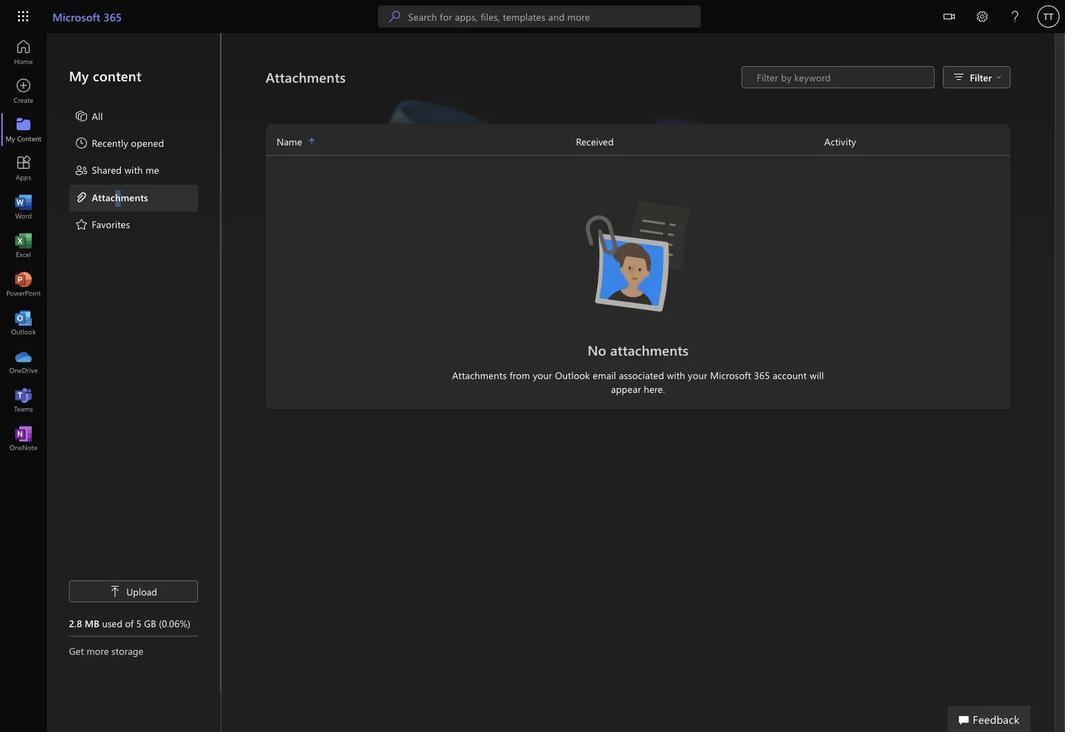 Task type: locate. For each thing, give the bounding box(es) containing it.
activity, column 4 of 4 column header
[[825, 134, 1011, 150]]

0 horizontal spatial with
[[124, 164, 143, 176]]

1 horizontal spatial with
[[667, 369, 685, 382]]

2 your from the left
[[688, 369, 708, 382]]

mb
[[85, 617, 99, 630]]

None search field
[[378, 6, 701, 28]]

attachments left the from
[[452, 369, 507, 382]]

tt button
[[1032, 0, 1065, 33]]

1 vertical spatial 365
[[754, 369, 770, 382]]

filter
[[970, 71, 992, 83]]

activity
[[825, 135, 856, 148]]

0 horizontal spatial microsoft
[[52, 9, 100, 24]]

attachments for from
[[452, 369, 507, 382]]

email
[[593, 369, 616, 382]]

content
[[93, 67, 141, 85]]

your down 'attachments'
[[688, 369, 708, 382]]

0 horizontal spatial attachments
[[92, 191, 148, 203]]

home image
[[17, 46, 30, 59]]

0 horizontal spatial your
[[533, 369, 552, 382]]

2 horizontal spatial attachments
[[452, 369, 507, 382]]

your
[[533, 369, 552, 382], [688, 369, 708, 382]]

me
[[146, 164, 159, 176]]

create image
[[17, 84, 30, 98]]

(0.06%)
[[159, 617, 190, 630]]

no
[[588, 341, 607, 360]]

here.
[[644, 383, 665, 395]]

microsoft
[[52, 9, 100, 24], [710, 369, 752, 382]]

shared
[[92, 164, 122, 176]]

365 up content
[[104, 9, 122, 24]]

1 horizontal spatial 365
[[754, 369, 770, 382]]

from
[[510, 369, 530, 382]]

1 horizontal spatial attachments
[[266, 68, 346, 86]]

microsoft inside attachments from your outlook email associated with your microsoft 365 account will appear here.
[[710, 369, 752, 382]]

with inside attachments from your outlook email associated with your microsoft 365 account will appear here.
[[667, 369, 685, 382]]

upload
[[126, 585, 157, 598]]

microsoft left account on the right
[[710, 369, 752, 382]]

menu
[[69, 104, 198, 239]]

0 horizontal spatial 365
[[104, 9, 122, 24]]

with left me
[[124, 164, 143, 176]]

status
[[742, 66, 935, 88]]

my content
[[69, 67, 141, 85]]

attachments inside menu
[[92, 191, 148, 203]]

my content left pane navigation navigation
[[47, 33, 221, 691]]

attachments inside attachments from your outlook email associated with your microsoft 365 account will appear here.
[[452, 369, 507, 382]]

favorites
[[92, 218, 130, 230]]

name button
[[266, 134, 576, 150]]

365
[[104, 9, 122, 24], [754, 369, 770, 382]]

attachments up name
[[266, 68, 346, 86]]

with inside menu
[[124, 164, 143, 176]]

attachments down the "shared with me" element
[[92, 191, 148, 203]]

get
[[69, 645, 84, 658]]

Filter by keyword text field
[[756, 70, 927, 84]]

0 vertical spatial 365
[[104, 9, 122, 24]]

0 vertical spatial microsoft
[[52, 9, 100, 24]]

my content image
[[17, 123, 30, 137]]

navigation
[[0, 33, 47, 458]]

1 vertical spatial attachments
[[92, 191, 148, 203]]

apps image
[[17, 161, 30, 175]]

1 horizontal spatial your
[[688, 369, 708, 382]]

feedback button
[[948, 707, 1031, 733]]

365 left account on the right
[[754, 369, 770, 382]]

recently opened element
[[75, 136, 164, 152]]

recently opened
[[92, 136, 164, 149]]

menu containing all
[[69, 104, 198, 239]]

2 vertical spatial attachments
[[452, 369, 507, 382]]

microsoft 365
[[52, 9, 122, 24]]

powerpoint image
[[17, 277, 30, 291]]

favorites element
[[75, 217, 130, 234]]

onedrive image
[[17, 355, 30, 368]]

with right associated
[[667, 369, 685, 382]]

1 vertical spatial microsoft
[[710, 369, 752, 382]]

microsoft up my at the top of page
[[52, 9, 100, 24]]

1 vertical spatial with
[[667, 369, 685, 382]]

filter 
[[970, 71, 1002, 83]]

opened
[[131, 136, 164, 149]]

row
[[266, 134, 1011, 156]]

tt
[[1044, 11, 1054, 22]]

empty state icon image
[[576, 195, 700, 319]]

attachments
[[266, 68, 346, 86], [92, 191, 148, 203], [452, 369, 507, 382]]


[[944, 11, 955, 22]]

your right the from
[[533, 369, 552, 382]]

more
[[87, 645, 109, 658]]

excel image
[[17, 239, 30, 253]]

feedback
[[973, 712, 1020, 727]]

attachments from your outlook email associated with your microsoft 365 account will appear here.
[[452, 369, 824, 395]]

menu inside my content left pane navigation navigation
[[69, 104, 198, 239]]

used
[[102, 617, 122, 630]]

with
[[124, 164, 143, 176], [667, 369, 685, 382]]

 button
[[933, 0, 966, 36]]

0 vertical spatial with
[[124, 164, 143, 176]]

1 horizontal spatial microsoft
[[710, 369, 752, 382]]

outlook image
[[17, 316, 30, 330]]


[[996, 75, 1002, 80]]



Task type: vqa. For each thing, say whether or not it's contained in the screenshot.
Received button
yes



Task type: describe. For each thing, give the bounding box(es) containing it.
microsoft inside banner
[[52, 9, 100, 24]]

365 inside attachments from your outlook email associated with your microsoft 365 account will appear here.
[[754, 369, 770, 382]]

onenote image
[[17, 432, 30, 446]]

word image
[[17, 200, 30, 214]]

associated
[[619, 369, 664, 382]]

received button
[[576, 134, 700, 150]]

no attachments status
[[452, 341, 825, 360]]

received
[[576, 135, 614, 148]]

2.8
[[69, 617, 82, 630]]

0 vertical spatial attachments
[[266, 68, 346, 86]]

teams image
[[17, 393, 30, 407]]

gb
[[144, 617, 156, 630]]

attachments element
[[75, 190, 148, 207]]

5
[[136, 617, 141, 630]]

outlook
[[555, 369, 590, 382]]

microsoft 365 banner
[[0, 0, 1065, 36]]

attachments from your outlook email associated with your microsoft 365 account will appear here. status
[[452, 368, 825, 396]]

all element
[[75, 109, 103, 125]]

appear
[[611, 383, 641, 395]]

attachments for attachments element
[[92, 191, 148, 203]]

get more storage button
[[69, 644, 198, 658]]


[[110, 587, 121, 598]]

2.8 mb used of 5 gb (0.06%)
[[69, 617, 190, 630]]

 upload
[[110, 585, 157, 598]]

Search box. Suggestions appear as you type. search field
[[408, 6, 701, 28]]

1 your from the left
[[533, 369, 552, 382]]

row containing name
[[266, 134, 1011, 156]]

none search field inside microsoft 365 banner
[[378, 6, 701, 28]]

name
[[277, 135, 302, 148]]

get more storage
[[69, 645, 143, 658]]

of
[[125, 617, 134, 630]]

attachments
[[611, 341, 689, 360]]

account
[[773, 369, 807, 382]]

no attachments
[[588, 341, 689, 360]]

shared with me
[[92, 164, 159, 176]]

will
[[810, 369, 824, 382]]

my
[[69, 67, 89, 85]]

365 inside banner
[[104, 9, 122, 24]]

storage
[[112, 645, 143, 658]]

shared with me element
[[75, 163, 159, 180]]

all
[[92, 109, 103, 122]]

recently
[[92, 136, 128, 149]]



